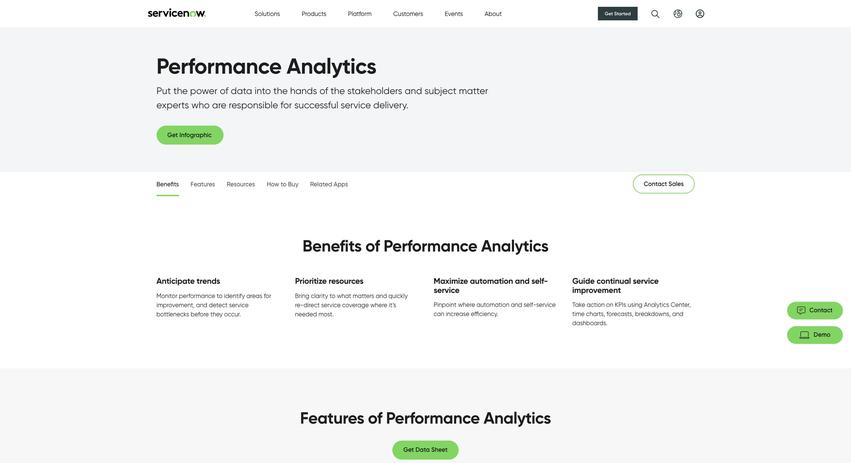 Task type: locate. For each thing, give the bounding box(es) containing it.
go to servicenow account image
[[696, 9, 705, 18]]

about button
[[485, 9, 502, 18]]

get
[[605, 11, 613, 17]]

products
[[302, 10, 327, 17]]

customers
[[394, 10, 423, 17]]

solutions button
[[255, 9, 280, 18]]

platform
[[348, 10, 372, 17]]



Task type: vqa. For each thing, say whether or not it's contained in the screenshot.
Get Started
yes



Task type: describe. For each thing, give the bounding box(es) containing it.
events
[[445, 10, 463, 17]]

get started
[[605, 11, 631, 17]]

get started link
[[598, 7, 638, 20]]

customers button
[[394, 9, 423, 18]]

servicenow image
[[147, 8, 207, 17]]

events button
[[445, 9, 463, 18]]

about
[[485, 10, 502, 17]]

platform button
[[348, 9, 372, 18]]

products button
[[302, 9, 327, 18]]

started
[[615, 11, 631, 17]]

solutions
[[255, 10, 280, 17]]



